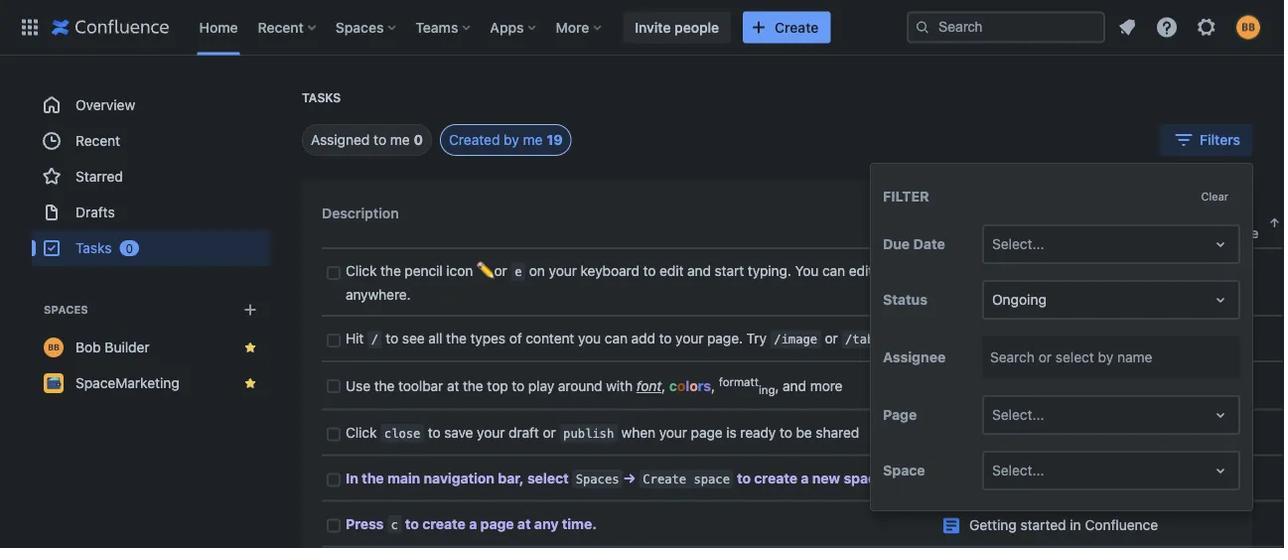 Task type: vqa. For each thing, say whether or not it's contained in the screenshot.


Task type: describe. For each thing, give the bounding box(es) containing it.
1 edit from the left
[[660, 263, 684, 279]]

when
[[621, 424, 656, 441]]

spaces inside the "in the main navigation bar, select spaces → create space to create a new space."
[[576, 472, 619, 486]]

home inside global element
[[199, 19, 238, 35]]

unstar this space image for bob builder
[[242, 340, 258, 356]]

Search field
[[907, 11, 1106, 43]]

more
[[556, 19, 589, 35]]

0 horizontal spatial a
[[469, 516, 477, 532]]

2 edit from the left
[[849, 263, 873, 279]]

save
[[444, 424, 473, 441]]

or right /image
[[825, 330, 838, 347]]

keyboard
[[581, 263, 640, 279]]

c inside use the toolbar at the top to play around with font , c o l o r s , formatt ing , and more
[[669, 378, 677, 395]]

to right the space
[[737, 470, 751, 486]]

ready
[[740, 424, 776, 441]]

spacemarketing
[[75, 375, 180, 391]]

select... for page
[[992, 407, 1045, 423]]

content
[[526, 330, 574, 347]]

create button
[[743, 11, 831, 43]]

at inside use the toolbar at the top to play around with font , c o l o r s , formatt ing , and more
[[447, 378, 459, 395]]

drafts
[[75, 204, 115, 221]]

ing
[[759, 383, 775, 397]]

filters
[[1200, 132, 1241, 148]]

space home for to save your draft or
[[970, 425, 1051, 442]]

the for toolbar
[[374, 378, 395, 395]]

1 horizontal spatial date
[[1228, 225, 1259, 241]]

0 vertical spatial due
[[1228, 205, 1254, 222]]

1 getting started in confluence link from the top
[[970, 471, 1158, 487]]

assignee
[[883, 349, 946, 366]]

r
[[698, 378, 704, 395]]

and inside 'on your keyboard to edit and start typing. you can edit anywhere.'
[[687, 263, 711, 279]]

press c to create a page at any time.
[[346, 516, 597, 532]]

bob builder link
[[32, 330, 270, 366]]

2 getting started in confluence link from the top
[[970, 517, 1158, 533]]

click the pencil icon ✏️ or e
[[346, 263, 522, 279]]

pencil
[[405, 263, 443, 279]]

you
[[795, 263, 819, 279]]

with
[[606, 378, 633, 395]]

home for on your keyboard to edit and start typing. you can edit anywhere.
[[1013, 275, 1051, 291]]

page title icon image for space home
[[944, 333, 960, 349]]

→
[[623, 470, 636, 486]]

invite people
[[635, 19, 719, 35]]

create a space image
[[238, 298, 262, 322]]

on your keyboard to edit and start typing. you can edit anywhere.
[[346, 263, 877, 303]]

0 vertical spatial select
[[1056, 349, 1095, 366]]

ascending sorting icon page image
[[981, 207, 997, 223]]

home link
[[193, 11, 244, 43]]

open image for page
[[1209, 403, 1233, 427]]

page.
[[707, 330, 743, 347]]

to inside use the toolbar at the top to play around with font , c o l o r s , formatt ing , and more
[[512, 378, 525, 395]]

1 vertical spatial recent
[[75, 133, 120, 149]]

1 o from the left
[[677, 378, 686, 395]]

your right when
[[659, 424, 687, 441]]

ascending sorting icon date image
[[1267, 215, 1283, 231]]

navigation
[[424, 470, 495, 486]]

0 horizontal spatial by
[[504, 132, 519, 148]]

created by me 19
[[449, 132, 563, 148]]

group containing overview
[[32, 87, 270, 266]]

overview link
[[32, 87, 270, 123]]

be
[[796, 424, 812, 441]]

space home link for on your keyboard to edit and start typing. you can edit anywhere.
[[970, 275, 1051, 291]]

bar,
[[498, 470, 524, 486]]

0 vertical spatial page
[[691, 424, 723, 441]]

1 , from the left
[[662, 378, 666, 395]]

l
[[686, 378, 690, 395]]

invite people button
[[623, 11, 731, 43]]

0 vertical spatial 0
[[414, 132, 423, 148]]

builder
[[105, 339, 150, 356]]

to down main
[[405, 516, 419, 532]]

recent link
[[32, 123, 270, 159]]

shared
[[816, 424, 859, 441]]

in the main navigation bar, select spaces → create space to create a new space.
[[346, 470, 889, 486]]

2 in from the top
[[1070, 517, 1081, 533]]

recent button
[[252, 11, 324, 43]]

select... for space
[[992, 463, 1045, 479]]

your inside 'on your keyboard to edit and start typing. you can edit anywhere.'
[[549, 263, 577, 279]]

is
[[726, 424, 737, 441]]

created
[[449, 132, 500, 148]]

to inside 'on your keyboard to edit and start typing. you can edit anywhere.'
[[643, 263, 656, 279]]

draft
[[509, 424, 539, 441]]

tab list containing assigned to me
[[278, 124, 572, 156]]

the right "all"
[[446, 330, 467, 347]]

3 , from the left
[[775, 378, 779, 395]]

all
[[428, 330, 443, 347]]

play
[[528, 378, 554, 395]]

search or select by name
[[990, 349, 1153, 366]]

0 vertical spatial tasks
[[302, 91, 341, 105]]

/image
[[774, 332, 818, 347]]

use the toolbar at the top to play around with font , c o l o r s , formatt ing , and more
[[346, 375, 843, 397]]

overview
[[75, 97, 135, 113]]

banner containing home
[[0, 0, 1284, 56]]

to right /
[[386, 330, 399, 347]]

filters button
[[1160, 124, 1253, 156]]

your right save
[[477, 424, 505, 441]]

1 horizontal spatial at
[[517, 516, 531, 532]]

bob builder
[[75, 339, 150, 356]]

search
[[990, 349, 1035, 366]]

me for to
[[390, 132, 410, 148]]

create inside the "in the main navigation bar, select spaces → create space to create a new space."
[[643, 472, 687, 486]]

to left be
[[780, 424, 793, 441]]

global element
[[12, 0, 907, 55]]

1 horizontal spatial a
[[801, 470, 809, 486]]

of
[[509, 330, 522, 347]]

1 vertical spatial spaces
[[44, 303, 88, 316]]

name
[[1118, 349, 1153, 366]]

e
[[515, 265, 522, 279]]

publish
[[563, 426, 614, 441]]

in
[[346, 470, 358, 486]]

clear
[[1201, 190, 1229, 203]]

formatt
[[719, 375, 759, 389]]

anywhere.
[[346, 287, 411, 303]]

me for by
[[523, 132, 543, 148]]

close
[[384, 426, 420, 441]]

open image for space
[[1209, 459, 1233, 483]]

space home for on your keyboard to edit and start typing. you can edit anywhere.
[[970, 275, 1051, 291]]

2 space home link from the top
[[970, 331, 1051, 348]]

and inside use the toolbar at the top to play around with font , c o l o r s , formatt ing , and more
[[783, 378, 807, 395]]

see
[[402, 330, 425, 347]]

/table
[[845, 332, 889, 347]]

0 horizontal spatial tasks
[[75, 240, 112, 256]]

2 confluence from the top
[[1085, 517, 1158, 533]]

✏️
[[477, 263, 491, 279]]

1 vertical spatial by
[[1098, 349, 1114, 366]]

start
[[715, 263, 744, 279]]

can inside 'on your keyboard to edit and start typing. you can edit anywhere.'
[[823, 263, 846, 279]]

space for ,
[[970, 378, 1010, 395]]



Task type: locate. For each thing, give the bounding box(es) containing it.
0 horizontal spatial select
[[527, 470, 569, 486]]

by right 'created'
[[504, 132, 519, 148]]

recent right home link
[[258, 19, 304, 35]]

due down clear
[[1228, 205, 1254, 222]]

0 vertical spatial click
[[346, 263, 377, 279]]

1 getting started in confluence from the top
[[970, 471, 1158, 487]]

unstar this space image for spacemarketing
[[242, 375, 258, 391]]

notification icon image
[[1116, 15, 1139, 39]]

1 vertical spatial 0
[[126, 241, 133, 255]]

0 vertical spatial c
[[669, 378, 677, 395]]

or right ✏️
[[494, 263, 507, 279]]

page title icon image
[[944, 333, 960, 349], [944, 518, 960, 534]]

o
[[677, 378, 686, 395], [690, 378, 698, 395]]

page title icon image for getting started in confluence
[[944, 518, 960, 534]]

2 horizontal spatial ,
[[775, 378, 779, 395]]

0 vertical spatial getting started in confluence link
[[970, 471, 1158, 487]]

0
[[414, 132, 423, 148], [126, 241, 133, 255]]

and left start
[[687, 263, 711, 279]]

around
[[558, 378, 603, 395]]

open image
[[1209, 233, 1233, 256], [1209, 403, 1233, 427], [1209, 459, 1233, 483]]

due date left ascending sorting icon date
[[1228, 205, 1259, 241]]

click close to save your draft or publish when your page is ready to be shared
[[346, 424, 859, 441]]

o left s
[[690, 378, 698, 395]]

recent up starred
[[75, 133, 120, 149]]

space for to save your draft or
[[970, 425, 1010, 442]]

edit left start
[[660, 263, 684, 279]]

select...
[[992, 236, 1045, 252], [992, 407, 1045, 423], [992, 463, 1045, 479]]

due date element
[[982, 225, 1241, 264]]

status
[[883, 292, 928, 308]]

0 down drafts link on the left of the page
[[126, 241, 133, 255]]

by
[[504, 132, 519, 148], [1098, 349, 1114, 366]]

and right ing
[[783, 378, 807, 395]]

spacemarketing link
[[32, 366, 270, 401]]

to right 'top' at the left of the page
[[512, 378, 525, 395]]

select
[[1056, 349, 1095, 366], [527, 470, 569, 486]]

or right draft
[[543, 424, 556, 441]]

1 horizontal spatial me
[[523, 132, 543, 148]]

select right bar,
[[527, 470, 569, 486]]

at
[[447, 378, 459, 395], [517, 516, 531, 532]]

click for the
[[346, 263, 377, 279]]

top
[[487, 378, 508, 395]]

or right search
[[1039, 349, 1052, 366]]

0 vertical spatial and
[[687, 263, 711, 279]]

2 me from the left
[[523, 132, 543, 148]]

2 unstar this space image from the top
[[242, 375, 258, 391]]

home
[[199, 19, 238, 35], [1013, 275, 1051, 291], [1013, 331, 1051, 348], [1013, 378, 1051, 395], [1013, 425, 1051, 442]]

c left l at the right of the page
[[669, 378, 677, 395]]

1 vertical spatial getting
[[970, 517, 1017, 533]]

2 started from the top
[[1021, 517, 1066, 533]]

typing.
[[748, 263, 792, 279]]

1 vertical spatial a
[[469, 516, 477, 532]]

1 space home from the top
[[970, 275, 1051, 291]]

time.
[[562, 516, 597, 532]]

space home link for ,
[[970, 378, 1051, 395]]

0 vertical spatial at
[[447, 378, 459, 395]]

click for close
[[346, 424, 377, 441]]

0 vertical spatial open image
[[1209, 233, 1233, 256]]

0 vertical spatial spaces
[[336, 19, 384, 35]]

apps button
[[484, 11, 544, 43]]

0 horizontal spatial date
[[914, 236, 946, 252]]

spaces left →
[[576, 472, 619, 486]]

1 select... from the top
[[992, 236, 1045, 252]]

4 space home link from the top
[[970, 425, 1051, 442]]

started for 1st 'getting started in confluence' link
[[1021, 471, 1066, 487]]

0 vertical spatial create
[[775, 19, 819, 35]]

bob
[[75, 339, 101, 356]]

teams button
[[410, 11, 478, 43]]

appswitcher icon image
[[18, 15, 42, 39]]

0 vertical spatial can
[[823, 263, 846, 279]]

1 vertical spatial select...
[[992, 407, 1045, 423]]

1 vertical spatial create
[[422, 516, 466, 532]]

1 unstar this space image from the top
[[242, 340, 258, 356]]

1 me from the left
[[390, 132, 410, 148]]

on
[[529, 263, 545, 279]]

group
[[32, 87, 270, 266]]

click
[[346, 263, 377, 279], [346, 424, 377, 441]]

banner
[[0, 0, 1284, 56]]

drafts link
[[32, 195, 270, 230]]

spaces inside popup button
[[336, 19, 384, 35]]

the for main
[[362, 470, 384, 486]]

to
[[374, 132, 387, 148], [643, 263, 656, 279], [386, 330, 399, 347], [659, 330, 672, 347], [512, 378, 525, 395], [428, 424, 441, 441], [780, 424, 793, 441], [737, 470, 751, 486], [405, 516, 419, 532]]

page
[[883, 407, 917, 423]]

a left new
[[801, 470, 809, 486]]

due date
[[1228, 205, 1259, 241], [883, 236, 946, 252]]

0 horizontal spatial create
[[422, 516, 466, 532]]

your right on
[[549, 263, 577, 279]]

1 getting from the top
[[970, 471, 1017, 487]]

tab list
[[278, 124, 572, 156]]

assigned
[[311, 132, 370, 148]]

select left name
[[1056, 349, 1095, 366]]

1 horizontal spatial ,
[[711, 378, 715, 395]]

recent inside popup button
[[258, 19, 304, 35]]

2 open image from the top
[[1209, 403, 1233, 427]]

1 horizontal spatial edit
[[849, 263, 873, 279]]

1 vertical spatial select
[[527, 470, 569, 486]]

apps
[[490, 19, 524, 35]]

select... for due date
[[992, 236, 1045, 252]]

create
[[775, 19, 819, 35], [643, 472, 687, 486]]

0 horizontal spatial o
[[677, 378, 686, 395]]

to right add
[[659, 330, 672, 347]]

page left 'is'
[[691, 424, 723, 441]]

me
[[390, 132, 410, 148], [523, 132, 543, 148]]

0 horizontal spatial create
[[643, 472, 687, 486]]

1 click from the top
[[346, 263, 377, 279]]

2 vertical spatial open image
[[1209, 459, 1233, 483]]

spaces button
[[330, 11, 404, 43]]

open image
[[1209, 288, 1233, 312]]

1 vertical spatial confluence
[[1085, 517, 1158, 533]]

0 vertical spatial create
[[754, 470, 798, 486]]

more
[[810, 378, 843, 395]]

to left save
[[428, 424, 441, 441]]

1 horizontal spatial select
[[1056, 349, 1095, 366]]

main
[[387, 470, 420, 486]]

0 horizontal spatial and
[[687, 263, 711, 279]]

settings icon image
[[1195, 15, 1219, 39]]

1 vertical spatial page title icon image
[[944, 518, 960, 534]]

1 vertical spatial due
[[883, 236, 910, 252]]

click left close
[[346, 424, 377, 441]]

0 horizontal spatial can
[[605, 330, 628, 347]]

0 horizontal spatial spaces
[[44, 303, 88, 316]]

0 vertical spatial unstar this space image
[[242, 340, 258, 356]]

space home link for to save your draft or
[[970, 425, 1051, 442]]

2 select... from the top
[[992, 407, 1045, 423]]

1 horizontal spatial due date
[[1228, 205, 1259, 241]]

0 vertical spatial getting started in confluence
[[970, 471, 1158, 487]]

1 vertical spatial can
[[605, 330, 628, 347]]

0 horizontal spatial recent
[[75, 133, 120, 149]]

starred link
[[32, 159, 270, 195]]

spaces up bob
[[44, 303, 88, 316]]

0 horizontal spatial me
[[390, 132, 410, 148]]

Search or select by name text field
[[990, 348, 995, 368]]

, left l at the right of the page
[[662, 378, 666, 395]]

0 vertical spatial recent
[[258, 19, 304, 35]]

0 vertical spatial select...
[[992, 236, 1045, 252]]

home for ,
[[1013, 378, 1051, 395]]

0 horizontal spatial edit
[[660, 263, 684, 279]]

1 horizontal spatial due
[[1228, 205, 1254, 222]]

the right in
[[362, 470, 384, 486]]

c right press
[[391, 518, 398, 532]]

1 vertical spatial unstar this space image
[[242, 375, 258, 391]]

me left 19
[[523, 132, 543, 148]]

0 vertical spatial page title icon image
[[944, 333, 960, 349]]

1 vertical spatial tasks
[[75, 240, 112, 256]]

icon
[[446, 263, 473, 279]]

by left name
[[1098, 349, 1114, 366]]

at right toolbar
[[447, 378, 459, 395]]

your left page.
[[676, 330, 704, 347]]

, right 'formatt'
[[775, 378, 779, 395]]

can
[[823, 263, 846, 279], [605, 330, 628, 347]]

space
[[970, 275, 1010, 291], [970, 331, 1010, 348], [970, 378, 1010, 395], [970, 425, 1010, 442], [883, 463, 925, 479]]

the up anywhere.
[[381, 263, 401, 279]]

people
[[675, 19, 719, 35]]

click up anywhere.
[[346, 263, 377, 279]]

page
[[691, 424, 723, 441], [480, 516, 514, 532]]

to right assigned
[[374, 132, 387, 148]]

spaces right recent popup button
[[336, 19, 384, 35]]

1 vertical spatial page
[[480, 516, 514, 532]]

2 horizontal spatial spaces
[[576, 472, 619, 486]]

space.
[[844, 470, 889, 486]]

1 started from the top
[[1021, 471, 1066, 487]]

in
[[1070, 471, 1081, 487], [1070, 517, 1081, 533]]

page down bar,
[[480, 516, 514, 532]]

at left the any
[[517, 516, 531, 532]]

starred
[[75, 168, 123, 185]]

getting started in confluence
[[970, 471, 1158, 487], [970, 517, 1158, 533]]

to right keyboard
[[643, 263, 656, 279]]

can right the you
[[605, 330, 628, 347]]

1 vertical spatial open image
[[1209, 403, 1233, 427]]

2 o from the left
[[690, 378, 698, 395]]

your
[[549, 263, 577, 279], [676, 330, 704, 347], [477, 424, 505, 441], [659, 424, 687, 441]]

help icon image
[[1155, 15, 1179, 39]]

ongoing
[[992, 292, 1047, 308]]

0 vertical spatial started
[[1021, 471, 1066, 487]]

1 horizontal spatial page
[[691, 424, 723, 441]]

0 vertical spatial in
[[1070, 471, 1081, 487]]

1 space home link from the top
[[970, 275, 1051, 291]]

1 open image from the top
[[1209, 233, 1233, 256]]

1 horizontal spatial o
[[690, 378, 698, 395]]

font
[[636, 378, 662, 395]]

add
[[631, 330, 656, 347]]

1 vertical spatial and
[[783, 378, 807, 395]]

2 vertical spatial spaces
[[576, 472, 619, 486]]

invite
[[635, 19, 671, 35]]

home for to save your draft or
[[1013, 425, 1051, 442]]

assigned to me 0
[[311, 132, 423, 148]]

press
[[346, 516, 384, 532]]

3 space home link from the top
[[970, 378, 1051, 395]]

edit right you at the right of the page
[[849, 263, 873, 279]]

select... inside the due date 'element'
[[992, 236, 1045, 252]]

2 vertical spatial select...
[[992, 463, 1045, 479]]

tasks down drafts
[[75, 240, 112, 256]]

date left ascending sorting icon date
[[1228, 225, 1259, 241]]

0 vertical spatial a
[[801, 470, 809, 486]]

teams
[[416, 19, 458, 35]]

0 left 'created'
[[414, 132, 423, 148]]

me right assigned
[[390, 132, 410, 148]]

a
[[801, 470, 809, 486], [469, 516, 477, 532]]

create down ready
[[754, 470, 798, 486]]

unstar this space image
[[242, 340, 258, 356], [242, 375, 258, 391]]

1 horizontal spatial 0
[[414, 132, 423, 148]]

1 vertical spatial at
[[517, 516, 531, 532]]

1 horizontal spatial create
[[775, 19, 819, 35]]

confluence
[[1085, 471, 1158, 487], [1085, 517, 1158, 533]]

4 space home from the top
[[970, 425, 1051, 442]]

started
[[1021, 471, 1066, 487], [1021, 517, 1066, 533]]

1 vertical spatial getting started in confluence
[[970, 517, 1158, 533]]

2 click from the top
[[346, 424, 377, 441]]

0 horizontal spatial 0
[[126, 241, 133, 255]]

1 vertical spatial create
[[643, 472, 687, 486]]

space for on your keyboard to edit and start typing. you can edit anywhere.
[[970, 275, 1010, 291]]

getting
[[970, 471, 1017, 487], [970, 517, 1017, 533]]

2 getting started in confluence from the top
[[970, 517, 1158, 533]]

1 vertical spatial click
[[346, 424, 377, 441]]

3 select... from the top
[[992, 463, 1045, 479]]

0 horizontal spatial ,
[[662, 378, 666, 395]]

2 space home from the top
[[970, 331, 1051, 348]]

confluence image
[[52, 15, 169, 39], [52, 15, 169, 39]]

new
[[812, 470, 840, 486]]

3 space home from the top
[[970, 378, 1051, 395]]

the left 'top' at the left of the page
[[463, 378, 484, 395]]

create inside popup button
[[775, 19, 819, 35]]

a down navigation
[[469, 516, 477, 532]]

19
[[547, 132, 563, 148]]

1 in from the top
[[1070, 471, 1081, 487]]

tasks up assigned
[[302, 91, 341, 105]]

status element
[[982, 280, 1241, 320]]

toolbar
[[398, 378, 443, 395]]

0 horizontal spatial due
[[883, 236, 910, 252]]

the right 'use'
[[374, 378, 395, 395]]

s
[[704, 378, 711, 395]]

create down navigation
[[422, 516, 466, 532]]

0 horizontal spatial page
[[480, 516, 514, 532]]

/
[[371, 332, 378, 347]]

space home for ,
[[970, 378, 1051, 395]]

types
[[470, 330, 506, 347]]

1 horizontal spatial c
[[669, 378, 677, 395]]

filter
[[883, 188, 929, 204]]

clear button
[[1190, 184, 1241, 209]]

0 horizontal spatial due date
[[883, 236, 946, 252]]

1 horizontal spatial create
[[754, 470, 798, 486]]

2 , from the left
[[711, 378, 715, 395]]

unstar this space image inside spacemarketing link
[[242, 375, 258, 391]]

hit
[[346, 330, 364, 347]]

open image for due date
[[1209, 233, 1233, 256]]

0 horizontal spatial c
[[391, 518, 398, 532]]

0 vertical spatial getting
[[970, 471, 1017, 487]]

2 page title icon image from the top
[[944, 518, 960, 534]]

1 vertical spatial getting started in confluence link
[[970, 517, 1158, 533]]

due date down filter at the top right
[[883, 236, 946, 252]]

open image inside the due date 'element'
[[1209, 233, 1233, 256]]

2 getting from the top
[[970, 517, 1017, 533]]

, right the r at the right bottom of the page
[[711, 378, 715, 395]]

1 horizontal spatial spaces
[[336, 19, 384, 35]]

c inside press c to create a page at any time.
[[391, 518, 398, 532]]

search image
[[915, 19, 931, 35]]

1 horizontal spatial and
[[783, 378, 807, 395]]

0 horizontal spatial at
[[447, 378, 459, 395]]

3 open image from the top
[[1209, 459, 1233, 483]]

1 vertical spatial c
[[391, 518, 398, 532]]

more button
[[550, 11, 609, 43]]

0 vertical spatial confluence
[[1085, 471, 1158, 487]]

1 horizontal spatial tasks
[[302, 91, 341, 105]]

started for 1st 'getting started in confluence' link from the bottom
[[1021, 517, 1066, 533]]

1 horizontal spatial by
[[1098, 349, 1114, 366]]

edit
[[660, 263, 684, 279], [849, 263, 873, 279]]

the for pencil
[[381, 263, 401, 279]]

1 horizontal spatial can
[[823, 263, 846, 279]]

1 vertical spatial in
[[1070, 517, 1081, 533]]

unstar this space image inside bob builder link
[[242, 340, 258, 356]]

tasks
[[302, 91, 341, 105], [75, 240, 112, 256]]

1 confluence from the top
[[1085, 471, 1158, 487]]

o left the r at the right bottom of the page
[[677, 378, 686, 395]]

1 horizontal spatial recent
[[258, 19, 304, 35]]

date down filter at the top right
[[914, 236, 946, 252]]

space home link
[[970, 275, 1051, 291], [970, 331, 1051, 348], [970, 378, 1051, 395], [970, 425, 1051, 442]]

can right you at the right of the page
[[823, 263, 846, 279]]

due down filter at the top right
[[883, 236, 910, 252]]

1 vertical spatial started
[[1021, 517, 1066, 533]]

you
[[578, 330, 601, 347]]

hit / to see all the types of content you can add to your page. try /image or /table
[[346, 330, 889, 347]]

0 vertical spatial by
[[504, 132, 519, 148]]

1 page title icon image from the top
[[944, 333, 960, 349]]



